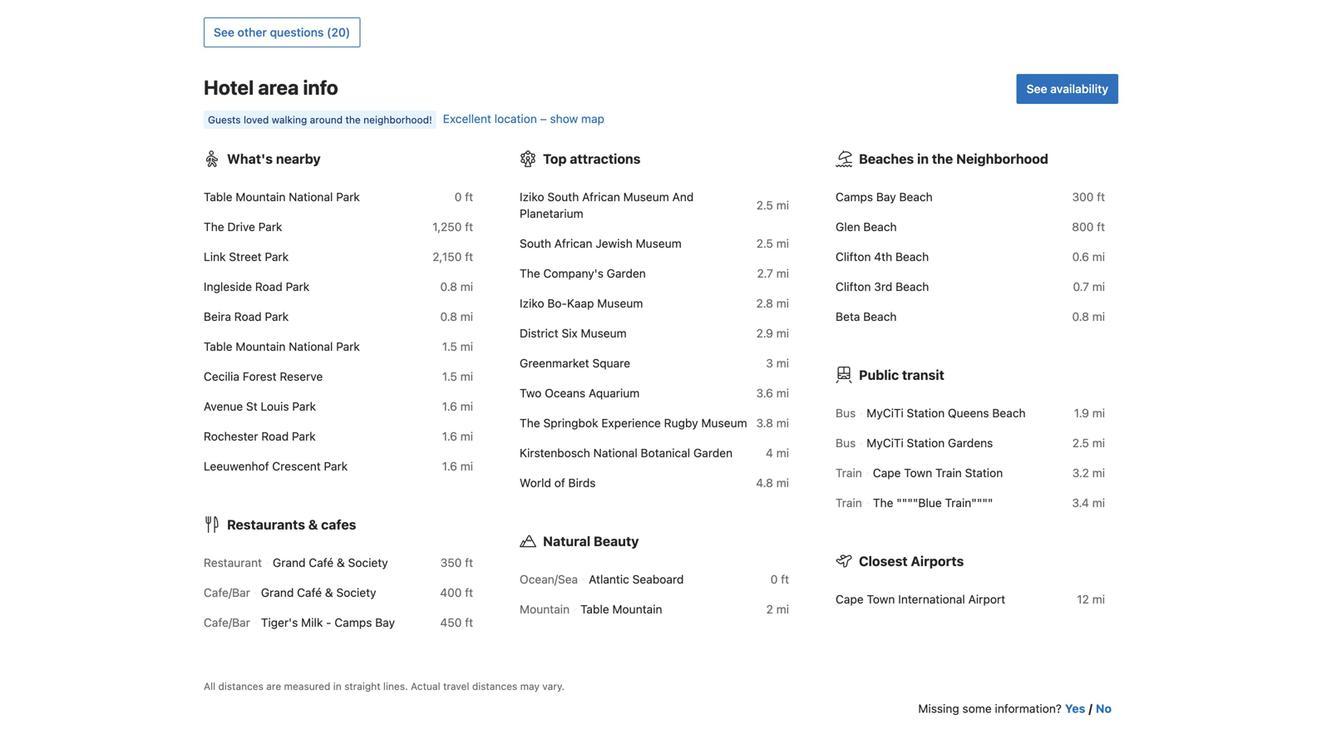 Task type: locate. For each thing, give the bounding box(es) containing it.
3.6
[[756, 386, 773, 400]]

myciti down public
[[867, 406, 904, 420]]

2 vertical spatial national
[[593, 446, 638, 460]]

2,150 ft
[[433, 250, 473, 264]]

mountain up forest
[[236, 340, 286, 353]]

and
[[672, 190, 694, 204]]

2.7
[[757, 267, 773, 280]]

1 vertical spatial grand
[[261, 586, 294, 600]]

1 vertical spatial society
[[336, 586, 376, 600]]

1 vertical spatial national
[[289, 340, 333, 353]]

south
[[547, 190, 579, 204], [520, 237, 551, 250]]

0 horizontal spatial camps
[[335, 616, 372, 630]]

two oceans aquarium
[[520, 386, 640, 400]]

2 table mountain national park from the top
[[204, 340, 360, 353]]

400
[[440, 586, 462, 600]]

station down gardens
[[965, 466, 1003, 480]]

garden down rugby
[[693, 446, 733, 460]]

0 vertical spatial 1.6 mi
[[442, 400, 473, 413]]

camps right the -
[[335, 616, 372, 630]]

kirstenbosch national botanical garden
[[520, 446, 733, 460]]

info
[[303, 76, 338, 99]]

0 horizontal spatial bay
[[375, 616, 395, 630]]

1 vertical spatial road
[[234, 310, 262, 324]]

0 vertical spatial african
[[582, 190, 620, 204]]

see availability button
[[1017, 74, 1118, 104]]

1 vertical spatial bus
[[836, 436, 856, 450]]

world
[[520, 476, 551, 490]]

0.8 mi for beaches in the neighborhood
[[1072, 310, 1105, 324]]

see left availability
[[1027, 82, 1047, 96]]

society up tiger's milk - camps bay
[[336, 586, 376, 600]]

cape up """"blue
[[873, 466, 901, 480]]

1.5
[[442, 340, 457, 353], [442, 370, 457, 383]]

table mountain national park down what's nearby
[[204, 190, 360, 204]]

1 vertical spatial town
[[867, 593, 895, 606]]

12 mi
[[1077, 593, 1105, 606]]

see left "other"
[[214, 25, 234, 39]]

guests loved walking around the neighborhood!
[[208, 114, 432, 126]]

2 vertical spatial 1.6 mi
[[442, 459, 473, 473]]

district
[[520, 326, 559, 340]]

train right 4.8 mi
[[836, 466, 862, 480]]

straight
[[344, 681, 380, 692]]

0 vertical spatial camps
[[836, 190, 873, 204]]

2 vertical spatial 2.5 mi
[[1073, 436, 1105, 450]]

park for ingleside road park
[[286, 280, 310, 294]]

see for see availability
[[1027, 82, 1047, 96]]

park for beira road park
[[265, 310, 289, 324]]

leeuwenhof crescent park
[[204, 459, 348, 473]]

iziko inside iziko south african museum and planetarium
[[520, 190, 544, 204]]

2 iziko from the top
[[520, 296, 544, 310]]

2.5 for public transit
[[1073, 436, 1089, 450]]

1 vertical spatial 1.5 mi
[[442, 370, 473, 383]]

african up 'company's'
[[554, 237, 592, 250]]

museum up square
[[581, 326, 627, 340]]

iziko for iziko bo-kaap museum
[[520, 296, 544, 310]]

bus right the 3.8 mi
[[836, 406, 856, 420]]

&
[[308, 517, 318, 533], [337, 556, 345, 570], [325, 586, 333, 600]]

cape for cape town train station
[[873, 466, 901, 480]]

glen beach
[[836, 220, 897, 234]]

african inside iziko south african museum and planetarium
[[582, 190, 620, 204]]

1 iziko from the top
[[520, 190, 544, 204]]

national for 1.5 mi
[[289, 340, 333, 353]]

2 1.5 from the top
[[442, 370, 457, 383]]

1 vertical spatial table
[[204, 340, 232, 353]]

in
[[917, 151, 929, 167], [333, 681, 342, 692]]

ft right 400
[[465, 586, 473, 600]]

myciti
[[867, 406, 904, 420], [867, 436, 904, 450]]

the drive park
[[204, 220, 282, 234]]

0 vertical spatial garden
[[607, 267, 646, 280]]

0 vertical spatial cape
[[873, 466, 901, 480]]

ft right 800
[[1097, 220, 1105, 234]]

0 vertical spatial 2.5 mi
[[757, 198, 789, 212]]

town
[[904, 466, 932, 480], [867, 593, 895, 606]]

cafes
[[321, 517, 356, 533]]

mi for table mountain national park
[[460, 340, 473, 353]]

1 horizontal spatial distances
[[472, 681, 517, 692]]

train up the """"blue train"""" in the bottom right of the page
[[935, 466, 962, 480]]

1 vertical spatial grand café & society
[[261, 586, 376, 600]]

1 horizontal spatial cape
[[873, 466, 901, 480]]

3 mi
[[766, 356, 789, 370]]

4 mi
[[766, 446, 789, 460]]

the springbok experience rugby museum
[[520, 416, 747, 430]]

0 vertical spatial station
[[907, 406, 945, 420]]

the left 'company's'
[[520, 267, 540, 280]]

museum right the 'jewish'
[[636, 237, 682, 250]]

town up """"blue
[[904, 466, 932, 480]]

the left drive at the left top of the page
[[204, 220, 224, 234]]

350
[[440, 556, 462, 570]]

1.6 mi for leeuwenhof crescent park
[[442, 459, 473, 473]]

(20)
[[327, 25, 350, 39]]

1 horizontal spatial garden
[[693, 446, 733, 460]]

0 vertical spatial myciti
[[867, 406, 904, 420]]

1 horizontal spatial the
[[932, 151, 953, 167]]

ft right 450
[[465, 616, 473, 630]]

0 vertical spatial road
[[255, 280, 283, 294]]

camps up the glen
[[836, 190, 873, 204]]

""""blue
[[897, 496, 942, 510]]

jewish
[[596, 237, 633, 250]]

2 clifton from the top
[[836, 280, 871, 294]]

table up drive at the left top of the page
[[204, 190, 232, 204]]

0 vertical spatial the
[[346, 114, 361, 126]]

1 bus from the top
[[836, 406, 856, 420]]

1 1.5 mi from the top
[[442, 340, 473, 353]]

2 myciti from the top
[[867, 436, 904, 450]]

questions
[[270, 25, 324, 39]]

0 horizontal spatial see
[[214, 25, 234, 39]]

1 vertical spatial the
[[932, 151, 953, 167]]

birds
[[568, 476, 596, 490]]

ft right 1,250
[[465, 220, 473, 234]]

0 vertical spatial table
[[204, 190, 232, 204]]

cape down closest
[[836, 593, 864, 606]]

1 vertical spatial south
[[520, 237, 551, 250]]

0 horizontal spatial cape
[[836, 593, 864, 606]]

1 vertical spatial 1.6 mi
[[442, 430, 473, 443]]

ft up 1,250 ft
[[465, 190, 473, 204]]

museum right kaap
[[597, 296, 643, 310]]

0 vertical spatial bus
[[836, 406, 856, 420]]

0 horizontal spatial distances
[[218, 681, 264, 692]]

1 vertical spatial cape
[[836, 593, 864, 606]]

may
[[520, 681, 540, 692]]

grand down restaurants & cafes
[[273, 556, 306, 570]]

myciti up the cape town train station
[[867, 436, 904, 450]]

table down beira on the top
[[204, 340, 232, 353]]

0 vertical spatial society
[[348, 556, 388, 570]]

1 clifton from the top
[[836, 250, 871, 264]]

1 vertical spatial café
[[297, 586, 322, 600]]

ft right 2,150
[[465, 250, 473, 264]]

six
[[562, 326, 578, 340]]

1 table mountain national park from the top
[[204, 190, 360, 204]]

0 horizontal spatial 0 ft
[[455, 190, 473, 204]]

1 horizontal spatial &
[[325, 586, 333, 600]]

0 vertical spatial bay
[[876, 190, 896, 204]]

0 horizontal spatial garden
[[607, 267, 646, 280]]

2 distances from the left
[[472, 681, 517, 692]]

2 vertical spatial &
[[325, 586, 333, 600]]

0 vertical spatial cafe/bar
[[204, 586, 250, 600]]

0 vertical spatial &
[[308, 517, 318, 533]]

1 vertical spatial myciti
[[867, 436, 904, 450]]

grand café & society down cafes
[[273, 556, 388, 570]]

myciti for myciti station queens beach
[[867, 406, 904, 420]]

beira
[[204, 310, 231, 324]]

avenue st louis park
[[204, 400, 316, 413]]

0 up 2 mi
[[771, 573, 778, 586]]

bus for myciti station gardens
[[836, 436, 856, 450]]

café down cafes
[[309, 556, 334, 570]]

excellent location – show map
[[443, 112, 605, 126]]

public
[[859, 367, 899, 383]]

& left cafes
[[308, 517, 318, 533]]

1 1.5 from the top
[[442, 340, 457, 353]]

iziko up planetarium
[[520, 190, 544, 204]]

1 horizontal spatial 0 ft
[[771, 573, 789, 586]]

museum inside iziko south african museum and planetarium
[[623, 190, 669, 204]]

in right beaches on the top
[[917, 151, 929, 167]]

1 1.6 from the top
[[442, 400, 457, 413]]

distances left may
[[472, 681, 517, 692]]

2.5 for top attractions
[[757, 237, 773, 250]]

museum for african
[[623, 190, 669, 204]]

table for 0 ft
[[204, 190, 232, 204]]

see for see other questions (20)
[[214, 25, 234, 39]]

tiger's
[[261, 616, 298, 630]]

café up 'milk'
[[297, 586, 322, 600]]

-
[[326, 616, 331, 630]]

airports
[[911, 553, 964, 569]]

0 vertical spatial 1.5
[[442, 340, 457, 353]]

0.8 for what's nearby
[[440, 310, 457, 324]]

1 vertical spatial 2.5 mi
[[757, 237, 789, 250]]

mi for greenmarket square
[[776, 356, 789, 370]]

350 ft
[[440, 556, 473, 570]]

2.7 mi
[[757, 267, 789, 280]]

museum left the and
[[623, 190, 669, 204]]

distances right all
[[218, 681, 264, 692]]

garden down the 'jewish'
[[607, 267, 646, 280]]

train up closest
[[836, 496, 862, 510]]

table down atlantic
[[581, 603, 609, 616]]

1 horizontal spatial in
[[917, 151, 929, 167]]

1 horizontal spatial 0
[[771, 573, 778, 586]]

grand up tiger's
[[261, 586, 294, 600]]

town down closest
[[867, 593, 895, 606]]

1 vertical spatial 0
[[771, 573, 778, 586]]

1 vertical spatial station
[[907, 436, 945, 450]]

the for the drive park
[[204, 220, 224, 234]]

actual
[[411, 681, 440, 692]]

2.5
[[757, 198, 773, 212], [757, 237, 773, 250], [1073, 436, 1089, 450]]

0 vertical spatial clifton
[[836, 250, 871, 264]]

0 vertical spatial town
[[904, 466, 932, 480]]

0 vertical spatial grand
[[273, 556, 306, 570]]

0 vertical spatial national
[[289, 190, 333, 204]]

avenue
[[204, 400, 243, 413]]

0 ft for natural beauty
[[771, 573, 789, 586]]

0 horizontal spatial in
[[333, 681, 342, 692]]

beaches in the neighborhood
[[859, 151, 1049, 167]]

0 vertical spatial see
[[214, 25, 234, 39]]

cafe/bar for tiger's milk - camps bay
[[204, 616, 250, 630]]

bay up "glen beach"
[[876, 190, 896, 204]]

mi for avenue st louis park
[[460, 400, 473, 413]]

missing some information? yes / no
[[918, 702, 1112, 715]]

2 bus from the top
[[836, 436, 856, 450]]

mi for cape town international airport
[[1092, 593, 1105, 606]]

mi for rochester road park
[[460, 430, 473, 443]]

& for cafe/bar
[[325, 586, 333, 600]]

natural
[[543, 533, 591, 549]]

grand café & society up 'milk'
[[261, 586, 376, 600]]

mi for the company's garden
[[776, 267, 789, 280]]

0 vertical spatial south
[[547, 190, 579, 204]]

0 vertical spatial grand café & society
[[273, 556, 388, 570]]

0 vertical spatial in
[[917, 151, 929, 167]]

1 vertical spatial see
[[1027, 82, 1047, 96]]

south up planetarium
[[547, 190, 579, 204]]

company's
[[543, 267, 604, 280]]

table
[[204, 190, 232, 204], [204, 340, 232, 353], [581, 603, 609, 616]]

national down the nearby
[[289, 190, 333, 204]]

road right beira on the top
[[234, 310, 262, 324]]

1 distances from the left
[[218, 681, 264, 692]]

3.8
[[756, 416, 773, 430]]

3.2
[[1072, 466, 1089, 480]]

0
[[455, 190, 462, 204], [771, 573, 778, 586]]

0 vertical spatial 1.6
[[442, 400, 457, 413]]

3rd
[[874, 280, 893, 294]]

the right around
[[346, 114, 361, 126]]

in left straight
[[333, 681, 342, 692]]

1 vertical spatial table mountain national park
[[204, 340, 360, 353]]

iziko for iziko south african museum and planetarium
[[520, 190, 544, 204]]

botanical
[[641, 446, 690, 460]]

cafe/bar left tiger's
[[204, 616, 250, 630]]

1 vertical spatial 2.5
[[757, 237, 773, 250]]

african down attractions
[[582, 190, 620, 204]]

2 vertical spatial 1.6
[[442, 459, 457, 473]]

bus for myciti station queens beach
[[836, 406, 856, 420]]

clifton for clifton 4th beach
[[836, 250, 871, 264]]

beach right 3rd
[[896, 280, 929, 294]]

station up the cape town train station
[[907, 436, 945, 450]]

0 vertical spatial 0
[[455, 190, 462, 204]]

2 vertical spatial 2.5
[[1073, 436, 1089, 450]]

0 ft
[[455, 190, 473, 204], [771, 573, 789, 586]]

& up the -
[[325, 586, 333, 600]]

/
[[1089, 702, 1093, 715]]

top attractions
[[543, 151, 641, 167]]

1 vertical spatial camps
[[335, 616, 372, 630]]

1.6
[[442, 400, 457, 413], [442, 430, 457, 443], [442, 459, 457, 473]]

clifton left 3rd
[[836, 280, 871, 294]]

2 horizontal spatial &
[[337, 556, 345, 570]]

2 vertical spatial road
[[261, 430, 289, 443]]

1 vertical spatial &
[[337, 556, 345, 570]]

cafe/bar for grand café & society
[[204, 586, 250, 600]]

the left """"blue
[[873, 496, 893, 510]]

3 1.6 mi from the top
[[442, 459, 473, 473]]

3 1.6 from the top
[[442, 459, 457, 473]]

1 vertical spatial iziko
[[520, 296, 544, 310]]

2 cafe/bar from the top
[[204, 616, 250, 630]]

1 horizontal spatial town
[[904, 466, 932, 480]]

mi
[[776, 198, 789, 212], [776, 237, 789, 250], [1092, 250, 1105, 264], [776, 267, 789, 280], [460, 280, 473, 294], [1092, 280, 1105, 294], [776, 296, 789, 310], [460, 310, 473, 324], [1092, 310, 1105, 324], [776, 326, 789, 340], [460, 340, 473, 353], [776, 356, 789, 370], [460, 370, 473, 383], [776, 386, 789, 400], [460, 400, 473, 413], [1092, 406, 1105, 420], [776, 416, 789, 430], [460, 430, 473, 443], [1092, 436, 1105, 450], [776, 446, 789, 460], [460, 459, 473, 473], [1092, 466, 1105, 480], [776, 476, 789, 490], [1092, 496, 1105, 510], [1092, 593, 1105, 606], [776, 603, 789, 616]]

0 vertical spatial table mountain national park
[[204, 190, 360, 204]]

road up beira road park
[[255, 280, 283, 294]]

station up 'myciti station gardens'
[[907, 406, 945, 420]]

2 1.6 mi from the top
[[442, 430, 473, 443]]

1 vertical spatial 0 ft
[[771, 573, 789, 586]]

2.5 mi for public transit
[[1073, 436, 1105, 450]]

table mountain national park
[[204, 190, 360, 204], [204, 340, 360, 353]]

society down cafes
[[348, 556, 388, 570]]

beta beach
[[836, 310, 897, 324]]

1 vertical spatial bay
[[375, 616, 395, 630]]

1.6 for rochester road park
[[442, 430, 457, 443]]

0 up 1,250 ft
[[455, 190, 462, 204]]

2 vertical spatial station
[[965, 466, 1003, 480]]

distances
[[218, 681, 264, 692], [472, 681, 517, 692]]

1 vertical spatial 1.5
[[442, 370, 457, 383]]

1 vertical spatial clifton
[[836, 280, 871, 294]]

train
[[836, 466, 862, 480], [935, 466, 962, 480], [836, 496, 862, 510]]

clifton left 4th
[[836, 250, 871, 264]]

bus right 4 mi
[[836, 436, 856, 450]]

0 ft up 1,250 ft
[[455, 190, 473, 204]]

1 cafe/bar from the top
[[204, 586, 250, 600]]

0.8 for beaches in the neighborhood
[[1072, 310, 1089, 324]]

national down experience in the left of the page
[[593, 446, 638, 460]]

1 vertical spatial cafe/bar
[[204, 616, 250, 630]]

cecilia
[[204, 370, 239, 383]]

2
[[766, 603, 773, 616]]

1 vertical spatial in
[[333, 681, 342, 692]]

grand café & society
[[273, 556, 388, 570], [261, 586, 376, 600]]

cafe/bar
[[204, 586, 250, 600], [204, 616, 250, 630]]

0.8 mi for what's nearby
[[440, 310, 473, 324]]

national up reserve
[[289, 340, 333, 353]]

road for beira
[[234, 310, 262, 324]]

0 horizontal spatial 0
[[455, 190, 462, 204]]

2 1.5 mi from the top
[[442, 370, 473, 383]]

see availability
[[1027, 82, 1109, 96]]

0 vertical spatial iziko
[[520, 190, 544, 204]]

south down planetarium
[[520, 237, 551, 250]]

mi for kirstenbosch national botanical garden
[[776, 446, 789, 460]]

0 ft up 2 mi
[[771, 573, 789, 586]]

ft right 350
[[465, 556, 473, 570]]

2 1.6 from the top
[[442, 430, 457, 443]]

the right beaches on the top
[[932, 151, 953, 167]]

2.9 mi
[[756, 326, 789, 340]]

beaches
[[859, 151, 914, 167]]

800
[[1072, 220, 1094, 234]]

2.8
[[756, 296, 773, 310]]

road down louis
[[261, 430, 289, 443]]

society
[[348, 556, 388, 570], [336, 586, 376, 600]]

ft
[[465, 190, 473, 204], [1097, 190, 1105, 204], [465, 220, 473, 234], [1097, 220, 1105, 234], [465, 250, 473, 264], [465, 556, 473, 570], [781, 573, 789, 586], [465, 586, 473, 600], [465, 616, 473, 630]]

1.6 mi
[[442, 400, 473, 413], [442, 430, 473, 443], [442, 459, 473, 473]]

1 myciti from the top
[[867, 406, 904, 420]]

bay right the -
[[375, 616, 395, 630]]

the down two
[[520, 416, 540, 430]]

300
[[1072, 190, 1094, 204]]

table mountain national park up cecilia forest reserve
[[204, 340, 360, 353]]

& down cafes
[[337, 556, 345, 570]]

café for restaurant
[[309, 556, 334, 570]]

attractions
[[570, 151, 641, 167]]

st
[[246, 400, 258, 413]]

table mountain national park for 1.5 mi
[[204, 340, 360, 353]]

0 vertical spatial café
[[309, 556, 334, 570]]

0 vertical spatial 1.5 mi
[[442, 340, 473, 353]]

restaurant
[[204, 556, 262, 570]]

1 1.6 mi from the top
[[442, 400, 473, 413]]

1 horizontal spatial see
[[1027, 82, 1047, 96]]

iziko left bo- on the top left
[[520, 296, 544, 310]]

cafe/bar down restaurant
[[204, 586, 250, 600]]

2.5 mi
[[757, 198, 789, 212], [757, 237, 789, 250], [1073, 436, 1105, 450]]

0 vertical spatial 0 ft
[[455, 190, 473, 204]]

park for rochester road park
[[292, 430, 316, 443]]

myciti station gardens
[[867, 436, 993, 450]]

0 for natural beauty
[[771, 573, 778, 586]]

1 vertical spatial 1.6
[[442, 430, 457, 443]]

mountain down ocean/sea
[[520, 603, 570, 616]]

0 horizontal spatial town
[[867, 593, 895, 606]]



Task type: vqa. For each thing, say whether or not it's contained in the screenshot.


Task type: describe. For each thing, give the bounding box(es) containing it.
station for queens
[[907, 406, 945, 420]]

mi for two oceans aquarium
[[776, 386, 789, 400]]

tiger's milk - camps bay
[[261, 616, 395, 630]]

springbok
[[543, 416, 598, 430]]

information?
[[995, 702, 1062, 715]]

1.6 for leeuwenhof crescent park
[[442, 459, 457, 473]]

the for the company's garden
[[520, 267, 540, 280]]

450
[[440, 616, 462, 630]]

airport
[[968, 593, 1006, 606]]

1.5 mi for table mountain national park
[[442, 340, 473, 353]]

link
[[204, 250, 226, 264]]

restaurants & cafes
[[227, 517, 356, 533]]

train for the """"blue train""""
[[836, 496, 862, 510]]

table mountain national park for 0 ft
[[204, 190, 360, 204]]

1.5 mi for cecilia forest reserve
[[442, 370, 473, 383]]

train""""
[[945, 496, 993, 510]]

0 ft for what's nearby
[[455, 190, 473, 204]]

450 ft
[[440, 616, 473, 630]]

bo-
[[547, 296, 567, 310]]

museum left 3.8
[[701, 416, 747, 430]]

2.9
[[756, 326, 773, 340]]

the for the """"blue train""""
[[873, 496, 893, 510]]

& for restaurant
[[337, 556, 345, 570]]

natural beauty
[[543, 533, 639, 549]]

iziko bo-kaap museum
[[520, 296, 643, 310]]

grand café & society for cafe/bar
[[261, 586, 376, 600]]

area
[[258, 76, 299, 99]]

travel
[[443, 681, 469, 692]]

town for international
[[867, 593, 895, 606]]

4th
[[874, 250, 892, 264]]

4.8
[[756, 476, 773, 490]]

what's nearby
[[227, 151, 321, 167]]

mi for cecilia forest reserve
[[460, 370, 473, 383]]

grand for restaurant
[[273, 556, 306, 570]]

0 vertical spatial 2.5
[[757, 198, 773, 212]]

mi for district six museum
[[776, 326, 789, 340]]

beach right queens
[[992, 406, 1026, 420]]

mi for ingleside road park
[[460, 280, 473, 294]]

ingleside
[[204, 280, 252, 294]]

mi for south african jewish museum
[[776, 237, 789, 250]]

400 ft
[[440, 586, 473, 600]]

road for ingleside
[[255, 280, 283, 294]]

2 mi
[[766, 603, 789, 616]]

300 ft
[[1072, 190, 1105, 204]]

park for leeuwenhof crescent park
[[324, 459, 348, 473]]

road for rochester
[[261, 430, 289, 443]]

clifton for clifton 3rd beach
[[836, 280, 871, 294]]

3.2 mi
[[1072, 466, 1105, 480]]

greenmarket
[[520, 356, 589, 370]]

neighborhood!
[[364, 114, 432, 126]]

beira road park
[[204, 310, 289, 324]]

3.4
[[1072, 496, 1089, 510]]

mi for leeuwenhof crescent park
[[460, 459, 473, 473]]

0 for what's nearby
[[455, 190, 462, 204]]

0 horizontal spatial &
[[308, 517, 318, 533]]

café for cafe/bar
[[297, 586, 322, 600]]

2 vertical spatial table
[[581, 603, 609, 616]]

table for 1.5 mi
[[204, 340, 232, 353]]

mi for world of birds
[[776, 476, 789, 490]]

1.9
[[1074, 406, 1089, 420]]

3
[[766, 356, 773, 370]]

800 ft
[[1072, 220, 1105, 234]]

queens
[[948, 406, 989, 420]]

town for train
[[904, 466, 932, 480]]

museum for kaap
[[597, 296, 643, 310]]

rochester road park
[[204, 430, 316, 443]]

1,250
[[433, 220, 462, 234]]

1.6 mi for rochester road park
[[442, 430, 473, 443]]

neighborhood
[[956, 151, 1049, 167]]

experience
[[601, 416, 661, 430]]

the """"blue train""""
[[873, 496, 993, 510]]

1.6 for avenue st louis park
[[442, 400, 457, 413]]

society for 400 ft
[[336, 586, 376, 600]]

public transit
[[859, 367, 945, 383]]

beta
[[836, 310, 860, 324]]

iziko south african museum and planetarium
[[520, 190, 694, 220]]

crescent
[[272, 459, 321, 473]]

glen
[[836, 220, 860, 234]]

district six museum
[[520, 326, 627, 340]]

forest
[[243, 370, 277, 383]]

the company's garden
[[520, 267, 646, 280]]

park for the drive park
[[258, 220, 282, 234]]

ft right 300
[[1097, 190, 1105, 204]]

square
[[592, 356, 630, 370]]

–
[[540, 112, 547, 126]]

reserve
[[280, 370, 323, 383]]

mi for beira road park
[[460, 310, 473, 324]]

park for link street park
[[265, 250, 289, 264]]

1 horizontal spatial bay
[[876, 190, 896, 204]]

aquarium
[[589, 386, 640, 400]]

street
[[229, 250, 262, 264]]

beach up the clifton 4th beach
[[863, 220, 897, 234]]

myciti for myciti station gardens
[[867, 436, 904, 450]]

see other questions (20)
[[214, 25, 350, 39]]

train for cape town train station
[[836, 466, 862, 480]]

national for 0 ft
[[289, 190, 333, 204]]

planetarium
[[520, 207, 583, 220]]

0.7 mi
[[1073, 280, 1105, 294]]

gardens
[[948, 436, 993, 450]]

ft up 2 mi
[[781, 573, 789, 586]]

table mountain
[[581, 603, 662, 616]]

2,150
[[433, 250, 462, 264]]

mi for clifton 4th beach
[[1092, 250, 1105, 264]]

excellent
[[443, 112, 491, 126]]

1 vertical spatial african
[[554, 237, 592, 250]]

are
[[266, 681, 281, 692]]

1.5 for table mountain national park
[[442, 340, 457, 353]]

1.5 for cecilia forest reserve
[[442, 370, 457, 383]]

beach down beaches on the top
[[899, 190, 933, 204]]

mi for the springbok experience rugby museum
[[776, 416, 789, 430]]

0 horizontal spatial the
[[346, 114, 361, 126]]

mi for clifton 3rd beach
[[1092, 280, 1105, 294]]

south african jewish museum
[[520, 237, 682, 250]]

mi for iziko bo-kaap museum
[[776, 296, 789, 310]]

show
[[550, 112, 578, 126]]

south inside iziko south african museum and planetarium
[[547, 190, 579, 204]]

leeuwenhof
[[204, 459, 269, 473]]

cape for cape town international airport
[[836, 593, 864, 606]]

2.5 mi for top attractions
[[757, 237, 789, 250]]

restaurants
[[227, 517, 305, 533]]

grand for cafe/bar
[[261, 586, 294, 600]]

rugby
[[664, 416, 698, 430]]

society for 350 ft
[[348, 556, 388, 570]]

1.9 mi
[[1074, 406, 1105, 420]]

cape town train station
[[873, 466, 1003, 480]]

mi for iziko south african museum and planetarium
[[776, 198, 789, 212]]

3.4 mi
[[1072, 496, 1105, 510]]

lines.
[[383, 681, 408, 692]]

mountain up the drive park
[[236, 190, 286, 204]]

closest
[[859, 553, 908, 569]]

the for the springbok experience rugby museum
[[520, 416, 540, 430]]

grand café & society for restaurant
[[273, 556, 388, 570]]

kirstenbosch
[[520, 446, 590, 460]]

beach down 'clifton 3rd beach'
[[863, 310, 897, 324]]

beach right 4th
[[896, 250, 929, 264]]

mi for beta beach
[[1092, 310, 1105, 324]]

world of birds
[[520, 476, 596, 490]]

1.6 mi for avenue st louis park
[[442, 400, 473, 413]]

0.6 mi
[[1072, 250, 1105, 264]]

of
[[554, 476, 565, 490]]

mountain down atlantic seaboard
[[612, 603, 662, 616]]

1 horizontal spatial camps
[[836, 190, 873, 204]]

1 vertical spatial garden
[[693, 446, 733, 460]]

closest airports
[[859, 553, 964, 569]]

0.7
[[1073, 280, 1089, 294]]

two
[[520, 386, 542, 400]]

transit
[[902, 367, 945, 383]]

what's
[[227, 151, 273, 167]]

3.6 mi
[[756, 386, 789, 400]]

station for gardens
[[907, 436, 945, 450]]

museum for jewish
[[636, 237, 682, 250]]



